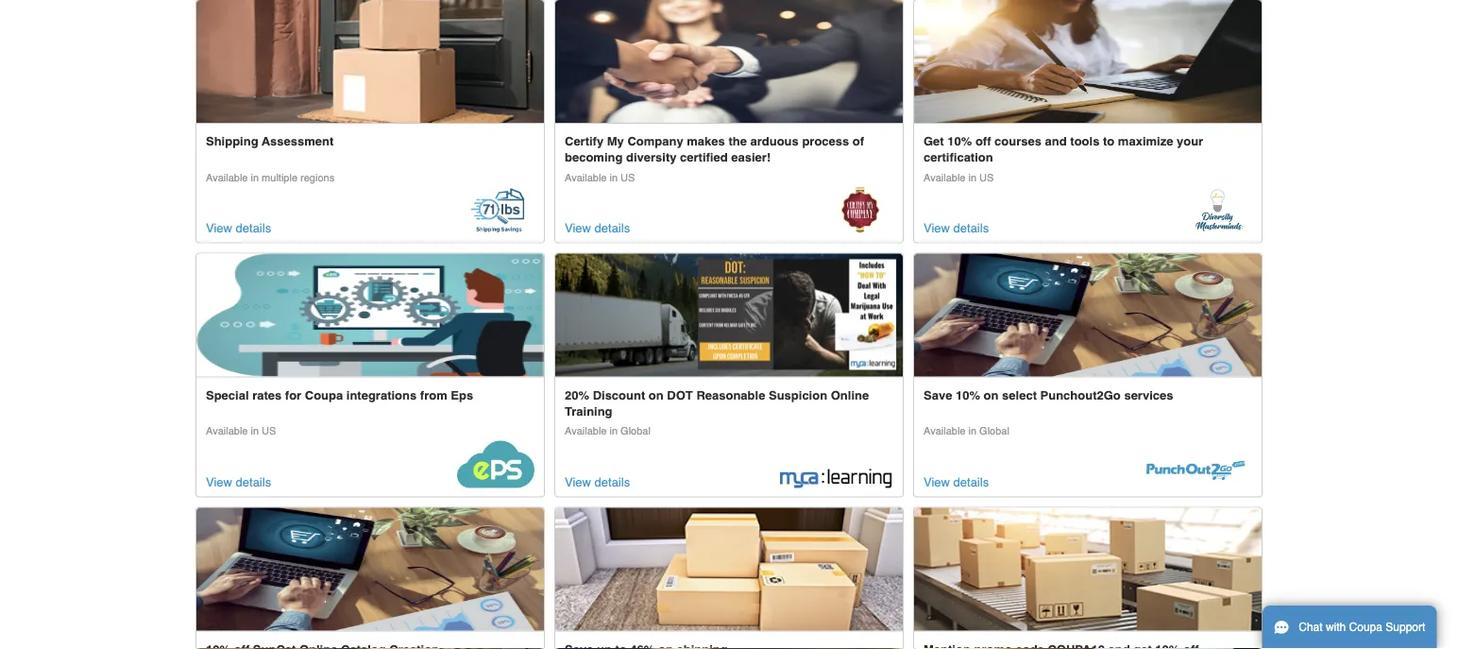 Task type: locate. For each thing, give the bounding box(es) containing it.
global down discount at left
[[621, 425, 651, 437]]

view details button for shipping assessment
[[206, 218, 271, 238]]

view down available in global at the right of the page
[[924, 475, 950, 489]]

view for certify my company makes the arduous process of becoming diversity certified easier!
[[565, 221, 591, 235]]

suspicion
[[769, 388, 828, 402]]

view details
[[206, 221, 271, 235], [565, 221, 630, 235], [924, 221, 989, 235], [206, 475, 271, 489], [565, 475, 630, 489], [924, 475, 989, 489]]

certify my company image
[[555, 0, 903, 123], [841, 187, 881, 234]]

view down 'certification'
[[924, 221, 950, 235]]

view details button down becoming
[[565, 218, 630, 238]]

the
[[729, 134, 747, 148]]

save 10% on select punchout2go services
[[924, 388, 1174, 402]]

multiple
[[262, 171, 298, 183]]

on left dot
[[649, 388, 664, 402]]

view down training
[[565, 475, 591, 489]]

available down becoming
[[565, 171, 607, 183]]

coupa right the with
[[1350, 621, 1383, 634]]

view details down available in global at the right of the page
[[924, 475, 989, 489]]

with
[[1326, 621, 1346, 634]]

get
[[924, 134, 944, 148]]

us
[[621, 171, 635, 183], [980, 171, 994, 183], [262, 425, 276, 437]]

available down shipping
[[206, 171, 248, 183]]

online
[[831, 388, 869, 402]]

1 vertical spatial 10%
[[956, 388, 981, 402]]

view details button down training
[[565, 472, 630, 492]]

2 horizontal spatial us
[[980, 171, 994, 183]]

available down save
[[924, 425, 966, 437]]

chat
[[1299, 621, 1323, 634]]

in inside certify my company makes the arduous process of becoming diversity certified easier! available in us
[[610, 171, 618, 183]]

of
[[853, 134, 865, 148]]

in down becoming
[[610, 171, 618, 183]]

process
[[802, 134, 850, 148]]

1 horizontal spatial us
[[621, 171, 635, 183]]

view for 20% discount on dot reasonable suspicion online training
[[565, 475, 591, 489]]

0 horizontal spatial on
[[649, 388, 664, 402]]

ups image
[[555, 508, 903, 630]]

view details down available in us
[[206, 475, 271, 489]]

view details down training
[[565, 475, 630, 489]]

on left select
[[984, 388, 999, 402]]

ware2go image
[[914, 508, 1262, 630]]

available
[[206, 171, 248, 183], [565, 171, 607, 183], [924, 171, 966, 183], [206, 425, 248, 437], [565, 425, 607, 437], [924, 425, 966, 437]]

0 vertical spatial punchout2go image
[[914, 254, 1262, 377]]

1 vertical spatial eps image
[[457, 441, 535, 488]]

global down select
[[980, 425, 1010, 437]]

details down 'certification'
[[954, 221, 989, 235]]

view for get 10% off courses and tools to maximize your certification
[[924, 221, 950, 235]]

courses
[[995, 134, 1042, 148]]

2 on from the left
[[984, 388, 999, 402]]

1 vertical spatial coupa
[[1350, 621, 1383, 634]]

dot
[[667, 388, 693, 402]]

on inside 20% discount on dot reasonable suspicion online training available in global
[[649, 388, 664, 402]]

1 horizontal spatial global
[[980, 425, 1010, 437]]

certify my company image up the
[[555, 0, 903, 123]]

view details button down available in multiple regions
[[206, 218, 271, 238]]

diversity masterminds image
[[914, 0, 1262, 123], [1196, 187, 1243, 234]]

1 horizontal spatial on
[[984, 388, 999, 402]]

chat with coupa support
[[1299, 621, 1426, 634]]

on
[[649, 388, 664, 402], [984, 388, 999, 402]]

us down 'certification'
[[980, 171, 994, 183]]

10% up 'certification'
[[948, 134, 972, 148]]

integrations
[[347, 388, 417, 402]]

special rates for coupa integrations from eps
[[206, 388, 473, 402]]

view details button down available in global at the right of the page
[[924, 472, 989, 492]]

us down 'diversity'
[[621, 171, 635, 183]]

eps image
[[197, 254, 544, 377], [457, 441, 535, 488]]

available down 'certification'
[[924, 171, 966, 183]]

0 vertical spatial certify my company image
[[555, 0, 903, 123]]

2 global from the left
[[980, 425, 1010, 437]]

details
[[236, 221, 271, 235], [595, 221, 630, 235], [954, 221, 989, 235], [236, 475, 271, 489], [595, 475, 630, 489], [954, 475, 989, 489]]

1 on from the left
[[649, 388, 664, 402]]

71lbs image
[[197, 0, 544, 123], [464, 187, 535, 234]]

myca learning image up 'reasonable' at the bottom
[[555, 254, 903, 377]]

1 global from the left
[[621, 425, 651, 437]]

details for certify my company makes the arduous process of becoming diversity certified easier!
[[595, 221, 630, 235]]

becoming
[[565, 150, 623, 164]]

0 vertical spatial 10%
[[948, 134, 972, 148]]

0 vertical spatial 71lbs image
[[197, 0, 544, 123]]

select
[[1002, 388, 1037, 402]]

myca learning image down the 'online'
[[780, 467, 894, 488]]

in
[[251, 171, 259, 183], [610, 171, 618, 183], [969, 171, 977, 183], [251, 425, 259, 437], [610, 425, 618, 437], [969, 425, 977, 437]]

details down available in us
[[236, 475, 271, 489]]

view details button for get 10% off courses and tools to maximize your certification
[[924, 218, 989, 238]]

0 horizontal spatial us
[[262, 425, 276, 437]]

0 vertical spatial coupa
[[305, 388, 343, 402]]

view details button down 'certification'
[[924, 218, 989, 238]]

view details down becoming
[[565, 221, 630, 235]]

coupa
[[305, 388, 343, 402], [1350, 621, 1383, 634]]

10% for get
[[948, 134, 972, 148]]

special
[[206, 388, 249, 402]]

view down available in us
[[206, 475, 232, 489]]

view down becoming
[[565, 221, 591, 235]]

certification
[[924, 150, 994, 164]]

in left the multiple
[[251, 171, 259, 183]]

easier!
[[731, 150, 771, 164]]

available down training
[[565, 425, 607, 437]]

chat with coupa support button
[[1263, 606, 1437, 649]]

1 horizontal spatial coupa
[[1350, 621, 1383, 634]]

punchout2go image
[[914, 254, 1262, 377], [1139, 456, 1253, 488]]

eps image up the integrations
[[197, 254, 544, 377]]

10% inside get 10% off courses and tools to maximize your certification available in us
[[948, 134, 972, 148]]

punchout2go image down services at bottom right
[[1139, 456, 1253, 488]]

10%
[[948, 134, 972, 148], [956, 388, 981, 402]]

myca learning image
[[555, 254, 903, 377], [780, 467, 894, 488]]

assessment
[[262, 134, 334, 148]]

view details button down available in us
[[206, 472, 271, 492]]

view details button
[[206, 218, 271, 238], [565, 218, 630, 238], [924, 218, 989, 238], [206, 472, 271, 492], [565, 472, 630, 492], [924, 472, 989, 492]]

0 horizontal spatial coupa
[[305, 388, 343, 402]]

details for save 10% on select punchout2go services
[[954, 475, 989, 489]]

view details down available in multiple regions
[[206, 221, 271, 235]]

shipping
[[206, 134, 258, 148]]

in inside get 10% off courses and tools to maximize your certification available in us
[[969, 171, 977, 183]]

certify my company makes the arduous process of becoming diversity certified easier! available in us
[[565, 134, 865, 183]]

1 vertical spatial punchout2go image
[[1139, 456, 1253, 488]]

details down training
[[595, 475, 630, 489]]

regions
[[300, 171, 335, 183]]

details down becoming
[[595, 221, 630, 235]]

view
[[206, 221, 232, 235], [565, 221, 591, 235], [924, 221, 950, 235], [206, 475, 232, 489], [565, 475, 591, 489], [924, 475, 950, 489]]

punchout2go image up "punchout2go"
[[914, 254, 1262, 377]]

certify my company image down the "of"
[[841, 187, 881, 234]]

view details for shipping assessment
[[206, 221, 271, 235]]

in down 'certification'
[[969, 171, 977, 183]]

1 vertical spatial diversity masterminds image
[[1196, 187, 1243, 234]]

20% discount on dot reasonable suspicion online training available in global
[[565, 388, 869, 437]]

diversity masterminds image up tools
[[914, 0, 1262, 123]]

global
[[621, 425, 651, 437], [980, 425, 1010, 437]]

0 horizontal spatial global
[[621, 425, 651, 437]]

details down available in multiple regions
[[236, 221, 271, 235]]

diversity masterminds image down your
[[1196, 187, 1243, 234]]

in down training
[[610, 425, 618, 437]]

details for special rates for coupa integrations from eps
[[236, 475, 271, 489]]

10% right save
[[956, 388, 981, 402]]

view details down 'certification'
[[924, 221, 989, 235]]

eps image down 'eps'
[[457, 441, 535, 488]]

view details for special rates for coupa integrations from eps
[[206, 475, 271, 489]]

global inside 20% discount on dot reasonable suspicion online training available in global
[[621, 425, 651, 437]]

us down rates
[[262, 425, 276, 437]]

coupa right for
[[305, 388, 343, 402]]

view down available in multiple regions
[[206, 221, 232, 235]]

us inside certify my company makes the arduous process of becoming diversity certified easier! available in us
[[621, 171, 635, 183]]

available down special
[[206, 425, 248, 437]]

details down available in global at the right of the page
[[954, 475, 989, 489]]



Task type: vqa. For each thing, say whether or not it's contained in the screenshot.
details for Certify My Company makes the arduous process of becoming diversity certified easier!
yes



Task type: describe. For each thing, give the bounding box(es) containing it.
available inside certify my company makes the arduous process of becoming diversity certified easier! available in us
[[565, 171, 607, 183]]

to
[[1103, 134, 1115, 148]]

maximize
[[1118, 134, 1174, 148]]

punchout2go
[[1041, 388, 1121, 402]]

1 vertical spatial myca learning image
[[780, 467, 894, 488]]

view details for 20% discount on dot reasonable suspicion online training
[[565, 475, 630, 489]]

view details button for special rates for coupa integrations from eps
[[206, 472, 271, 492]]

1 vertical spatial certify my company image
[[841, 187, 881, 234]]

services
[[1125, 388, 1174, 402]]

view details for save 10% on select punchout2go services
[[924, 475, 989, 489]]

in inside 20% discount on dot reasonable suspicion online training available in global
[[610, 425, 618, 437]]

view details button for 20% discount on dot reasonable suspicion online training
[[565, 472, 630, 492]]

us inside get 10% off courses and tools to maximize your certification available in us
[[980, 171, 994, 183]]

from
[[420, 388, 448, 402]]

coupa inside button
[[1350, 621, 1383, 634]]

certified
[[680, 150, 728, 164]]

diversity
[[626, 150, 677, 164]]

arduous
[[751, 134, 799, 148]]

view for special rates for coupa integrations from eps
[[206, 475, 232, 489]]

makes
[[687, 134, 725, 148]]

available in global
[[924, 425, 1010, 437]]

and
[[1045, 134, 1067, 148]]

shipping assessment
[[206, 134, 334, 148]]

0 vertical spatial myca learning image
[[555, 254, 903, 377]]

off
[[976, 134, 992, 148]]

details for 20% discount on dot reasonable suspicion online training
[[595, 475, 630, 489]]

company
[[628, 134, 684, 148]]

view details button for save 10% on select punchout2go services
[[924, 472, 989, 492]]

available in us
[[206, 425, 276, 437]]

view details button for certify my company makes the arduous process of becoming diversity certified easier!
[[565, 218, 630, 238]]

0 vertical spatial diversity masterminds image
[[914, 0, 1262, 123]]

supcat services image
[[197, 508, 544, 630]]

details for get 10% off courses and tools to maximize your certification
[[954, 221, 989, 235]]

eps
[[451, 388, 473, 402]]

view details for get 10% off courses and tools to maximize your certification
[[924, 221, 989, 235]]

0 vertical spatial eps image
[[197, 254, 544, 377]]

tools
[[1071, 134, 1100, 148]]

in down save 10% on select punchout2go services
[[969, 425, 977, 437]]

for
[[285, 388, 302, 402]]

available inside get 10% off courses and tools to maximize your certification available in us
[[924, 171, 966, 183]]

view for save 10% on select punchout2go services
[[924, 475, 950, 489]]

certify
[[565, 134, 604, 148]]

details for shipping assessment
[[236, 221, 271, 235]]

20%
[[565, 388, 590, 402]]

get 10% off courses and tools to maximize your certification available in us
[[924, 134, 1204, 183]]

save
[[924, 388, 953, 402]]

your
[[1177, 134, 1204, 148]]

available in multiple regions
[[206, 171, 335, 183]]

view for shipping assessment
[[206, 221, 232, 235]]

10% for save
[[956, 388, 981, 402]]

1 vertical spatial 71lbs image
[[464, 187, 535, 234]]

support
[[1386, 621, 1426, 634]]

reasonable
[[697, 388, 766, 402]]

available inside 20% discount on dot reasonable suspicion online training available in global
[[565, 425, 607, 437]]

training
[[565, 404, 613, 418]]

on for dot
[[649, 388, 664, 402]]

on for select
[[984, 388, 999, 402]]

in down rates
[[251, 425, 259, 437]]

rates
[[252, 388, 282, 402]]

discount
[[593, 388, 645, 402]]

view details for certify my company makes the arduous process of becoming diversity certified easier!
[[565, 221, 630, 235]]

my
[[607, 134, 624, 148]]



